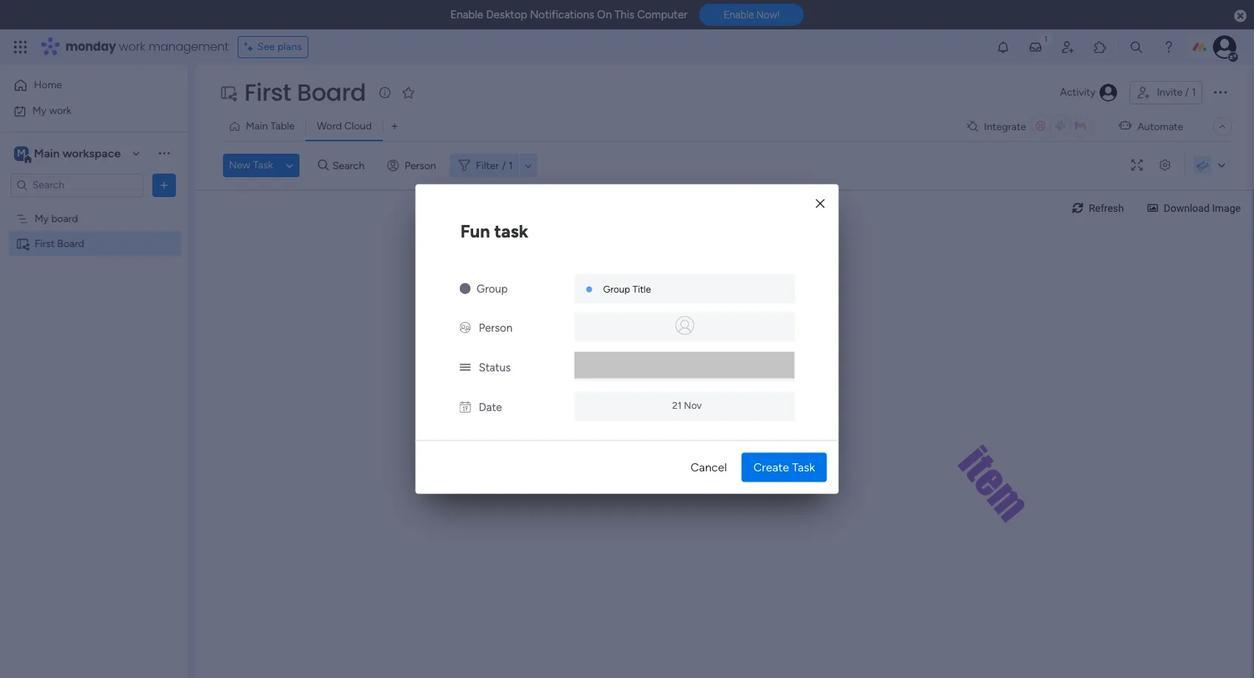Task type: locate. For each thing, give the bounding box(es) containing it.
my left board
[[35, 212, 49, 225]]

create
[[754, 461, 790, 475]]

0 horizontal spatial /
[[502, 159, 506, 172]]

see plans button
[[238, 36, 309, 58]]

/ right filter at the left of page
[[502, 159, 506, 172]]

0 vertical spatial first
[[244, 76, 291, 109]]

0 vertical spatial first board
[[244, 76, 366, 109]]

first down my board on the left top of the page
[[35, 237, 55, 250]]

task
[[253, 159, 273, 172], [792, 461, 815, 475]]

work for monday
[[119, 38, 145, 55]]

word
[[317, 120, 342, 133]]

work down home
[[49, 104, 72, 117]]

1 vertical spatial work
[[49, 104, 72, 117]]

/ inside invite / 1 button
[[1186, 86, 1190, 99]]

my for my work
[[32, 104, 47, 117]]

enable left now!
[[724, 9, 754, 21]]

task right new
[[253, 159, 273, 172]]

jacob simon image
[[1213, 35, 1237, 59]]

invite members image
[[1061, 40, 1076, 54]]

my board
[[35, 212, 78, 225]]

main
[[246, 120, 268, 133], [34, 146, 60, 160]]

1 vertical spatial first
[[35, 237, 55, 250]]

on
[[597, 8, 612, 21]]

first board up table
[[244, 76, 366, 109]]

0 horizontal spatial 1
[[509, 159, 513, 172]]

fun task dialog
[[416, 184, 839, 494]]

enable now!
[[724, 9, 780, 21]]

1 horizontal spatial /
[[1186, 86, 1190, 99]]

main left table
[[246, 120, 268, 133]]

1 horizontal spatial enable
[[724, 9, 754, 21]]

1 left arrow down icon at the top left of the page
[[509, 159, 513, 172]]

main right workspace icon
[[34, 146, 60, 160]]

main inside workspace selection 'element'
[[34, 146, 60, 160]]

angle down image
[[286, 160, 293, 171]]

/
[[1186, 86, 1190, 99], [502, 159, 506, 172]]

first up main table
[[244, 76, 291, 109]]

1 horizontal spatial task
[[792, 461, 815, 475]]

0 vertical spatial 1
[[1192, 86, 1197, 99]]

work
[[119, 38, 145, 55], [49, 104, 72, 117]]

0 vertical spatial /
[[1186, 86, 1190, 99]]

cancel
[[691, 461, 727, 475]]

group
[[477, 282, 508, 296], [603, 284, 630, 295]]

my inside button
[[32, 104, 47, 117]]

1 vertical spatial first board
[[35, 237, 84, 250]]

person button
[[381, 154, 445, 177]]

1 horizontal spatial person
[[479, 321, 513, 335]]

first board
[[244, 76, 366, 109], [35, 237, 84, 250]]

task
[[494, 221, 529, 242]]

my
[[32, 104, 47, 117], [35, 212, 49, 225]]

group right v2 sun icon
[[477, 282, 508, 296]]

0 vertical spatial person
[[405, 159, 436, 172]]

1 right invite
[[1192, 86, 1197, 99]]

0 horizontal spatial shareable board image
[[15, 237, 29, 251]]

main inside button
[[246, 120, 268, 133]]

board
[[297, 76, 366, 109], [57, 237, 84, 250]]

person
[[405, 159, 436, 172], [479, 321, 513, 335]]

1 for invite / 1
[[1192, 86, 1197, 99]]

0 vertical spatial my
[[32, 104, 47, 117]]

home button
[[9, 74, 158, 97]]

v2 search image
[[318, 157, 329, 174]]

1 for filter / 1
[[509, 159, 513, 172]]

task inside dialog
[[792, 461, 815, 475]]

nov
[[684, 400, 702, 411]]

integrate
[[984, 120, 1027, 133]]

workspace
[[63, 146, 121, 160]]

1 vertical spatial shareable board image
[[15, 237, 29, 251]]

1 horizontal spatial shareable board image
[[219, 84, 237, 102]]

1 horizontal spatial first board
[[244, 76, 366, 109]]

my down home
[[32, 104, 47, 117]]

this
[[615, 8, 635, 21]]

1 horizontal spatial 1
[[1192, 86, 1197, 99]]

0 vertical spatial board
[[297, 76, 366, 109]]

task right the create
[[792, 461, 815, 475]]

1
[[1192, 86, 1197, 99], [509, 159, 513, 172]]

0 vertical spatial main
[[246, 120, 268, 133]]

enable inside button
[[724, 9, 754, 21]]

invite
[[1157, 86, 1183, 99]]

1 vertical spatial board
[[57, 237, 84, 250]]

0 horizontal spatial first
[[35, 237, 55, 250]]

table
[[271, 120, 295, 133]]

first board down my board on the left top of the page
[[35, 237, 84, 250]]

board up word at the left of the page
[[297, 76, 366, 109]]

see
[[257, 40, 275, 53]]

1 vertical spatial main
[[34, 146, 60, 160]]

0 horizontal spatial task
[[253, 159, 273, 172]]

work right the monday
[[119, 38, 145, 55]]

Search in workspace field
[[31, 177, 123, 194]]

1 horizontal spatial board
[[297, 76, 366, 109]]

person right v2 multiple person column image
[[479, 321, 513, 335]]

board down board
[[57, 237, 84, 250]]

1 horizontal spatial first
[[244, 76, 291, 109]]

1 vertical spatial /
[[502, 159, 506, 172]]

main for main workspace
[[34, 146, 60, 160]]

1 inside button
[[1192, 86, 1197, 99]]

1 horizontal spatial work
[[119, 38, 145, 55]]

person inside person popup button
[[405, 159, 436, 172]]

date
[[479, 401, 502, 414]]

invite / 1 button
[[1130, 81, 1203, 105]]

0 horizontal spatial main
[[34, 146, 60, 160]]

fun
[[461, 221, 490, 242]]

1 horizontal spatial main
[[246, 120, 268, 133]]

enable left 'desktop'
[[450, 8, 484, 21]]

shareable board image
[[219, 84, 237, 102], [15, 237, 29, 251]]

1 horizontal spatial group
[[603, 284, 630, 295]]

now!
[[757, 9, 780, 21]]

1 vertical spatial my
[[35, 212, 49, 225]]

add to favorites image
[[402, 85, 416, 100]]

enable now! button
[[700, 4, 804, 26]]

create task button
[[742, 453, 827, 483]]

first
[[244, 76, 291, 109], [35, 237, 55, 250]]

dapulse date column image
[[460, 401, 471, 414]]

filter / 1
[[476, 159, 513, 172]]

0 horizontal spatial board
[[57, 237, 84, 250]]

list box containing my board
[[0, 203, 188, 455]]

0 horizontal spatial first board
[[35, 237, 84, 250]]

enable
[[450, 8, 484, 21], [724, 9, 754, 21]]

list box
[[0, 203, 188, 455]]

my inside list box
[[35, 212, 49, 225]]

/ right invite
[[1186, 86, 1190, 99]]

main workspace
[[34, 146, 121, 160]]

0 horizontal spatial enable
[[450, 8, 484, 21]]

1 vertical spatial 1
[[509, 159, 513, 172]]

group left title on the right top
[[603, 284, 630, 295]]

notifications image
[[996, 40, 1011, 54]]

monday work management
[[66, 38, 229, 55]]

work inside button
[[49, 104, 72, 117]]

my for my board
[[35, 212, 49, 225]]

option
[[0, 205, 188, 208]]

person left filter at the left of page
[[405, 159, 436, 172]]

help image
[[1162, 40, 1177, 54]]

0 vertical spatial task
[[253, 159, 273, 172]]

0 horizontal spatial group
[[477, 282, 508, 296]]

m
[[17, 147, 26, 159]]

1 vertical spatial task
[[792, 461, 815, 475]]

0 horizontal spatial person
[[405, 159, 436, 172]]

Search field
[[329, 155, 373, 176]]

1 vertical spatial person
[[479, 321, 513, 335]]

activity button
[[1055, 81, 1124, 105]]

group for group
[[477, 282, 508, 296]]

0 vertical spatial work
[[119, 38, 145, 55]]

cloud
[[344, 120, 372, 133]]

0 horizontal spatial work
[[49, 104, 72, 117]]



Task type: describe. For each thing, give the bounding box(es) containing it.
autopilot image
[[1120, 117, 1132, 135]]

person inside fun task dialog
[[479, 321, 513, 335]]

filter
[[476, 159, 499, 172]]

new task button
[[223, 154, 279, 177]]

first board inside list box
[[35, 237, 84, 250]]

word cloud
[[317, 120, 372, 133]]

title
[[633, 284, 651, 295]]

activity
[[1061, 86, 1096, 99]]

group title
[[603, 284, 651, 295]]

notifications
[[530, 8, 595, 21]]

1 image
[[1040, 30, 1053, 47]]

my work button
[[9, 99, 158, 123]]

desktop
[[486, 8, 528, 21]]

first inside list box
[[35, 237, 55, 250]]

task for create task
[[792, 461, 815, 475]]

create task
[[754, 461, 815, 475]]

main table
[[246, 120, 295, 133]]

cancel button
[[679, 453, 739, 483]]

enable desktop notifications on this computer
[[450, 8, 688, 21]]

my work
[[32, 104, 72, 117]]

work for my
[[49, 104, 72, 117]]

group for group title
[[603, 284, 630, 295]]

workspace image
[[14, 145, 29, 162]]

21 nov
[[673, 400, 702, 411]]

plans
[[278, 40, 302, 53]]

/ for filter
[[502, 159, 506, 172]]

collapse board header image
[[1217, 121, 1229, 133]]

select product image
[[13, 40, 28, 54]]

v2 multiple person column image
[[460, 321, 471, 335]]

0 vertical spatial shareable board image
[[219, 84, 237, 102]]

inbox image
[[1029, 40, 1043, 54]]

board
[[51, 212, 78, 225]]

v2 sun image
[[460, 282, 471, 296]]

settings image
[[1154, 160, 1177, 171]]

monday
[[66, 38, 116, 55]]

enable for enable desktop notifications on this computer
[[450, 8, 484, 21]]

task for new task
[[253, 159, 273, 172]]

computer
[[638, 8, 688, 21]]

new task
[[229, 159, 273, 172]]

management
[[149, 38, 229, 55]]

main table button
[[223, 115, 306, 138]]

close image
[[816, 198, 825, 209]]

enable for enable now!
[[724, 9, 754, 21]]

21
[[673, 400, 682, 411]]

First Board field
[[241, 76, 370, 109]]

search everything image
[[1130, 40, 1144, 54]]

automate
[[1138, 120, 1184, 133]]

add view image
[[392, 121, 398, 132]]

open full screen image
[[1126, 160, 1149, 171]]

invite / 1
[[1157, 86, 1197, 99]]

status
[[479, 361, 511, 374]]

home
[[34, 79, 62, 91]]

show board description image
[[376, 85, 394, 100]]

/ for invite
[[1186, 86, 1190, 99]]

dapulse integrations image
[[968, 121, 979, 132]]

workspace selection element
[[14, 145, 123, 164]]

new
[[229, 159, 251, 172]]

apps image
[[1093, 40, 1108, 54]]

word cloud button
[[306, 115, 383, 138]]

fun task
[[461, 221, 529, 242]]

dapulse close image
[[1235, 9, 1247, 24]]

see plans
[[257, 40, 302, 53]]

arrow down image
[[520, 157, 537, 175]]

main for main table
[[246, 120, 268, 133]]

v2 status image
[[460, 361, 471, 374]]



Task type: vqa. For each thing, say whether or not it's contained in the screenshot.
Settings icon
yes



